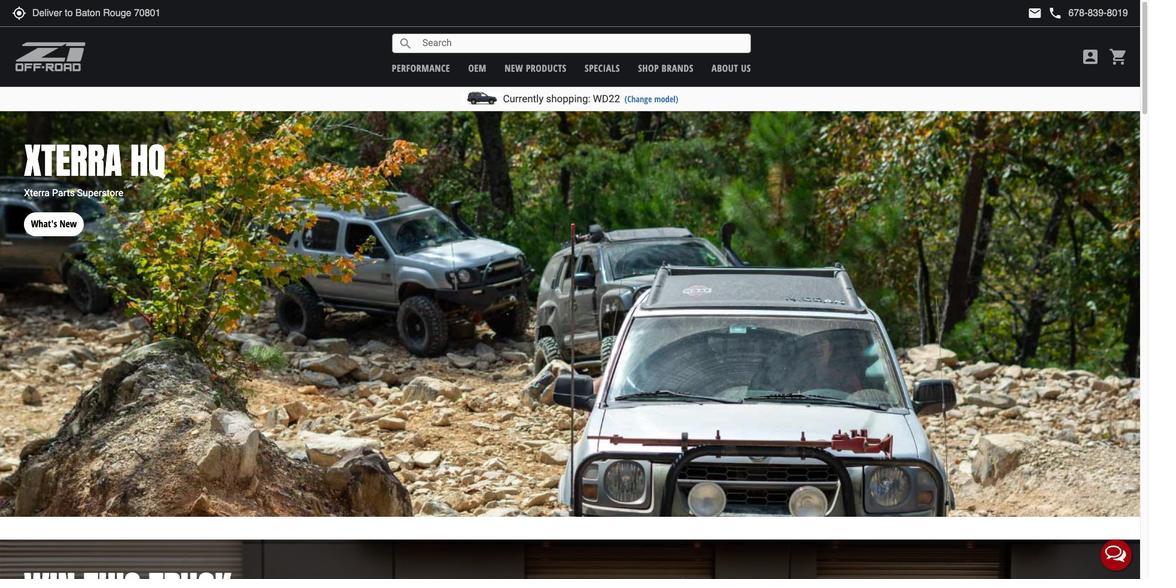 Task type: vqa. For each thing, say whether or not it's contained in the screenshot.
Core Program Link
no



Task type: locate. For each thing, give the bounding box(es) containing it.
about
[[712, 61, 739, 75]]

z1 motorsports logo image
[[15, 42, 86, 72]]

specials link
[[585, 61, 620, 75]]

wd22
[[593, 93, 620, 105]]

currently shopping: wd22 (change model)
[[503, 93, 679, 105]]

products
[[526, 61, 567, 75]]

2 xterra from the top
[[24, 187, 50, 199]]

account_box
[[1082, 47, 1101, 66]]

win this truck shop now to get automatically entered image
[[0, 540, 1141, 580]]

parts
[[52, 187, 75, 199]]

performance link
[[392, 61, 450, 75]]

shop brands
[[639, 61, 694, 75]]

phone link
[[1049, 6, 1129, 20]]

specials
[[585, 61, 620, 75]]

about us
[[712, 61, 751, 75]]

xterra
[[24, 134, 122, 188], [24, 187, 50, 199]]

what's new link
[[24, 200, 84, 236]]

what's
[[31, 217, 57, 231]]

(change
[[625, 93, 653, 105]]

new products
[[505, 61, 567, 75]]

my_location
[[12, 6, 26, 20]]

shopping:
[[546, 93, 591, 105]]



Task type: describe. For each thing, give the bounding box(es) containing it.
hq
[[130, 134, 166, 188]]

(change model) link
[[625, 93, 679, 105]]

shop
[[639, 61, 659, 75]]

shopping_cart
[[1110, 47, 1129, 66]]

about us link
[[712, 61, 751, 75]]

phone
[[1049, 6, 1063, 20]]

superstore
[[77, 187, 124, 199]]

mail
[[1028, 6, 1043, 20]]

search
[[399, 36, 413, 51]]

us
[[741, 61, 751, 75]]

oem
[[469, 61, 487, 75]]

brands
[[662, 61, 694, 75]]

new
[[505, 61, 524, 75]]

Search search field
[[413, 34, 751, 53]]

oem link
[[469, 61, 487, 75]]

xterra hq xterra parts superstore
[[24, 134, 166, 199]]

currently
[[503, 93, 544, 105]]

what's new
[[31, 217, 77, 231]]

account_box link
[[1079, 47, 1104, 66]]

mail phone
[[1028, 6, 1063, 20]]

1 xterra from the top
[[24, 134, 122, 188]]

shopping_cart link
[[1107, 47, 1129, 66]]

mail link
[[1028, 6, 1043, 20]]

new
[[60, 217, 77, 231]]

performance
[[392, 61, 450, 75]]

model)
[[655, 93, 679, 105]]

shop brands link
[[639, 61, 694, 75]]

xterra hq xterra parts superstore image
[[0, 111, 1141, 517]]

new products link
[[505, 61, 567, 75]]



